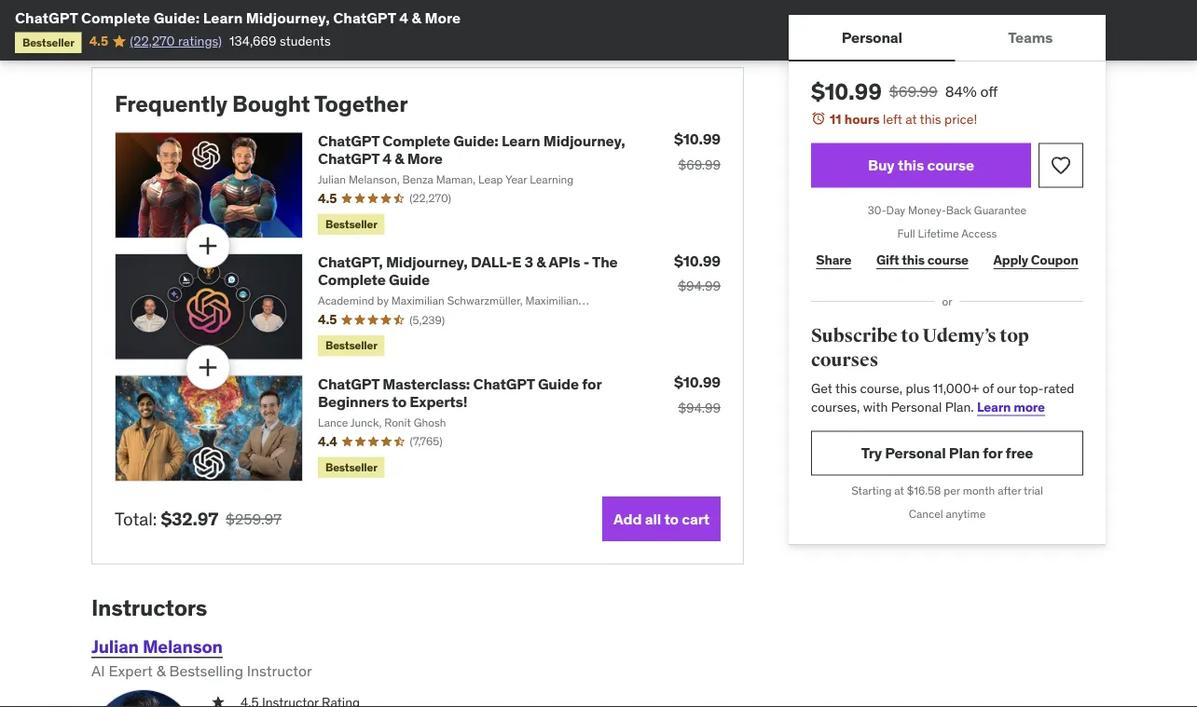 Task type: describe. For each thing, give the bounding box(es) containing it.
0 vertical spatial 4.5
[[89, 33, 108, 49]]

instructors
[[91, 594, 207, 622]]

junck,
[[351, 416, 382, 430]]

courses
[[811, 349, 878, 372]]

apply coupon
[[993, 252, 1078, 268]]

& inside 'chatgpt, midjourney, dall-e 3 & apis - the complete guide academind by maximilian schwarzmüller, maximilian schwarzmüller, manuel lorenz'
[[536, 253, 546, 272]]

share
[[816, 252, 851, 268]]

udemy's
[[923, 325, 996, 348]]

learn more
[[977, 398, 1045, 415]]

bestselling
[[169, 663, 243, 682]]

show less
[[387, 10, 448, 27]]

chatgpt,
[[318, 253, 383, 272]]

to inside button
[[664, 510, 679, 529]]

personal inside the get this course, plus 11,000+ of our top-rated courses, with personal plan.
[[891, 398, 942, 415]]

instructor
[[247, 663, 312, 682]]

masterclass:
[[383, 375, 470, 394]]

course,
[[860, 380, 902, 397]]

1 vertical spatial schwarzmüller,
[[318, 310, 393, 324]]

get
[[811, 380, 832, 397]]

subscribe to udemy's top courses
[[811, 325, 1029, 372]]

4 for chatgpt complete guide: learn midjourney, chatgpt 4 & more julian melanson, benza maman, leap year learning
[[383, 149, 392, 169]]

84%
[[945, 82, 977, 101]]

134,669 students
[[229, 33, 331, 49]]

to inside "subscribe to udemy's top courses"
[[901, 325, 919, 348]]

back
[[946, 203, 971, 218]]

all
[[645, 510, 661, 529]]

bought
[[232, 90, 310, 118]]

plan.
[[945, 398, 974, 415]]

$94.99 for chatgpt, midjourney, dall-e 3 & apis - the complete guide
[[678, 278, 721, 295]]

try
[[861, 444, 882, 463]]

3
[[524, 253, 533, 272]]

chatgpt, midjourney, dall-e 3 & apis - the complete guide link
[[318, 253, 618, 290]]

apply
[[993, 252, 1028, 268]]

11
[[830, 110, 841, 127]]

the
[[592, 253, 618, 272]]

julian melanson link
[[91, 636, 223, 659]]

apply coupon button
[[988, 242, 1083, 279]]

30-day money-back guarantee full lifetime access
[[868, 203, 1027, 241]]

bestseller for chatgpt complete guide: learn midjourney, chatgpt 4 & more
[[325, 217, 377, 232]]

more for chatgpt complete guide: learn midjourney, chatgpt 4 & more
[[425, 8, 461, 27]]

show
[[387, 10, 421, 27]]

2 vertical spatial learn
[[977, 398, 1011, 415]]

cancel
[[909, 507, 943, 521]]

year
[[505, 172, 527, 187]]

guide inside 'chatgpt, midjourney, dall-e 3 & apis - the complete guide academind by maximilian schwarzmüller, maximilian schwarzmüller, manuel lorenz'
[[389, 271, 430, 290]]

0 vertical spatial at
[[905, 110, 917, 127]]

tab list containing personal
[[789, 15, 1106, 62]]

e
[[512, 253, 521, 272]]

students
[[280, 33, 331, 49]]

0 vertical spatial schwarzmüller,
[[447, 294, 523, 309]]

personal button
[[789, 15, 955, 60]]

(5,239)
[[409, 313, 445, 328]]

(7,765)
[[410, 435, 443, 450]]

$10.99 for chatgpt complete guide: learn midjourney, chatgpt 4 & more
[[674, 130, 721, 149]]

apis
[[549, 253, 580, 272]]

22270 reviews element
[[409, 191, 451, 207]]

julian inside chatgpt complete guide: learn midjourney, chatgpt 4 & more julian melanson, benza maman, leap year learning
[[318, 172, 346, 187]]

at inside starting at $16.58 per month after trial cancel anytime
[[894, 484, 904, 498]]

$69.99 for $10.99 $69.99
[[678, 157, 721, 173]]

$259.97
[[226, 510, 282, 529]]

more
[[1014, 398, 1045, 415]]

gift this course
[[876, 252, 969, 268]]

experts!
[[410, 393, 467, 412]]

melanson,
[[349, 172, 400, 187]]

total: $32.97 $259.97
[[115, 508, 282, 531]]

gift this course link
[[871, 242, 974, 279]]

together
[[314, 90, 408, 118]]

$16.58
[[907, 484, 941, 498]]

plus
[[906, 380, 930, 397]]

bestseller for chatgpt masterclass: chatgpt guide for beginners to experts!
[[325, 461, 377, 475]]

chatgpt complete guide: learn midjourney, chatgpt 4 & more link
[[318, 131, 625, 169]]

starting
[[851, 484, 892, 498]]

7765 reviews element
[[410, 435, 443, 450]]

guide: for chatgpt complete guide: learn midjourney, chatgpt 4 & more
[[154, 8, 200, 27]]

per
[[944, 484, 960, 498]]

trial
[[1024, 484, 1043, 498]]

get this course, plus 11,000+ of our top-rated courses, with personal plan.
[[811, 380, 1074, 415]]

xsmall image
[[211, 694, 226, 708]]

starting at $16.58 per month after trial cancel anytime
[[851, 484, 1043, 521]]

subscribe
[[811, 325, 898, 348]]

(22,270)
[[409, 192, 451, 206]]

teams
[[1008, 27, 1053, 47]]

expert
[[109, 663, 153, 682]]

course for buy this course
[[927, 156, 974, 175]]

manuel
[[396, 310, 433, 324]]

$10.99 $94.99 for chatgpt masterclass: chatgpt guide for beginners to experts!
[[674, 373, 721, 417]]

4.5 for chatgpt complete guide: learn midjourney, chatgpt 4 & more
[[318, 190, 337, 207]]

rated
[[1044, 380, 1074, 397]]

maman,
[[436, 172, 476, 187]]

with
[[863, 398, 888, 415]]

cart
[[682, 510, 709, 529]]

course for gift this course
[[927, 252, 969, 268]]

guarantee
[[974, 203, 1027, 218]]

4.4
[[318, 434, 337, 451]]

ratings)
[[178, 33, 222, 49]]

month
[[963, 484, 995, 498]]

guide: for chatgpt complete guide: learn midjourney, chatgpt 4 & more julian melanson, benza maman, leap year learning
[[453, 131, 498, 151]]

& inside chatgpt complete guide: learn midjourney, chatgpt 4 & more julian melanson, benza maman, leap year learning
[[395, 149, 404, 169]]

$10.99 $69.99
[[674, 130, 721, 173]]

by
[[377, 294, 389, 309]]



Task type: vqa. For each thing, say whether or not it's contained in the screenshot.
Apply
yes



Task type: locate. For each thing, give the bounding box(es) containing it.
to left udemy's
[[901, 325, 919, 348]]

0 horizontal spatial julian
[[91, 636, 139, 659]]

bestseller for chatgpt, midjourney, dall-e 3 & apis - the complete guide
[[325, 339, 377, 353]]

0 horizontal spatial guide
[[389, 271, 430, 290]]

chatgpt
[[15, 8, 78, 27], [333, 8, 396, 27], [318, 131, 379, 151], [318, 149, 379, 169], [318, 375, 379, 394], [473, 375, 535, 394]]

1 maximilian from the left
[[391, 294, 444, 309]]

chatgpt complete guide: learn midjourney, chatgpt 4 & more julian melanson, benza maman, leap year learning
[[318, 131, 625, 187]]

2 course from the top
[[927, 252, 969, 268]]

0 horizontal spatial midjourney,
[[246, 8, 330, 27]]

this for gift
[[902, 252, 925, 268]]

1 vertical spatial guide:
[[453, 131, 498, 151]]

schwarzmüller, down chatgpt, midjourney, dall-e 3 & apis - the complete guide link
[[447, 294, 523, 309]]

personal
[[842, 27, 902, 47], [891, 398, 942, 415], [885, 444, 946, 463]]

this for get
[[835, 380, 857, 397]]

anytime
[[946, 507, 986, 521]]

1 horizontal spatial for
[[983, 444, 1002, 463]]

buy this course button
[[811, 143, 1031, 188]]

this left price!
[[920, 110, 941, 127]]

this
[[920, 110, 941, 127], [898, 156, 924, 175], [902, 252, 925, 268], [835, 380, 857, 397]]

maximilian down apis
[[525, 294, 578, 309]]

0 horizontal spatial schwarzmüller,
[[318, 310, 393, 324]]

2 maximilian from the left
[[525, 294, 578, 309]]

buy
[[868, 156, 895, 175]]

top
[[1000, 325, 1029, 348]]

try personal plan for free link
[[811, 431, 1083, 476]]

course down lifetime
[[927, 252, 969, 268]]

0 vertical spatial 4
[[399, 8, 408, 27]]

2 $10.99 $94.99 from the top
[[674, 373, 721, 417]]

more right show
[[425, 8, 461, 27]]

course
[[927, 156, 974, 175], [927, 252, 969, 268]]

lance
[[318, 416, 348, 430]]

personal inside try personal plan for free link
[[885, 444, 946, 463]]

chatgpt, midjourney, dall-e 3 & apis - the complete guide academind by maximilian schwarzmüller, maximilian schwarzmüller, manuel lorenz
[[318, 253, 618, 324]]

chatgpt masterclass: chatgpt guide for beginners to experts! lance junck, ronit ghosh
[[318, 375, 601, 430]]

1 horizontal spatial at
[[905, 110, 917, 127]]

off
[[980, 82, 998, 101]]

0 horizontal spatial for
[[582, 375, 601, 394]]

learn up year
[[502, 131, 540, 151]]

full
[[897, 226, 915, 241]]

personal down the plus
[[891, 398, 942, 415]]

4 left the less
[[399, 8, 408, 27]]

learn more link
[[977, 398, 1045, 415]]

bestseller
[[22, 35, 74, 49], [325, 217, 377, 232], [325, 339, 377, 353], [325, 461, 377, 475]]

30-
[[868, 203, 886, 218]]

lorenz
[[435, 310, 469, 324]]

to up ronit
[[392, 393, 406, 412]]

0 vertical spatial julian
[[318, 172, 346, 187]]

share button
[[811, 242, 856, 279]]

0 horizontal spatial $69.99
[[678, 157, 721, 173]]

gift
[[876, 252, 899, 268]]

2 vertical spatial complete
[[318, 271, 386, 290]]

midjourney, inside 'chatgpt, midjourney, dall-e 3 & apis - the complete guide academind by maximilian schwarzmüller, maximilian schwarzmüller, manuel lorenz'
[[386, 253, 468, 272]]

this right gift
[[902, 252, 925, 268]]

money-
[[908, 203, 946, 218]]

1 horizontal spatial guide
[[538, 375, 579, 394]]

4 for chatgpt complete guide: learn midjourney, chatgpt 4 & more
[[399, 8, 408, 27]]

frequently bought together
[[115, 90, 408, 118]]

1 horizontal spatial learn
[[502, 131, 540, 151]]

$10.99 for chatgpt, midjourney, dall-e 3 & apis - the complete guide
[[674, 252, 721, 271]]

1 vertical spatial to
[[392, 393, 406, 412]]

0 horizontal spatial learn
[[203, 8, 243, 27]]

coupon
[[1031, 252, 1078, 268]]

this for buy
[[898, 156, 924, 175]]

melanson
[[143, 636, 223, 659]]

more inside chatgpt complete guide: learn midjourney, chatgpt 4 & more julian melanson, benza maman, leap year learning
[[407, 149, 443, 169]]

0 vertical spatial course
[[927, 156, 974, 175]]

personal up $10.99 $69.99 84% off
[[842, 27, 902, 47]]

& left the less
[[412, 8, 421, 27]]

$69.99 for $10.99 $69.99 84% off
[[889, 82, 938, 101]]

to right all
[[664, 510, 679, 529]]

schwarzmüller,
[[447, 294, 523, 309], [318, 310, 393, 324]]

of
[[982, 380, 994, 397]]

guide: inside chatgpt complete guide: learn midjourney, chatgpt 4 & more julian melanson, benza maman, leap year learning
[[453, 131, 498, 151]]

4.5 for chatgpt, midjourney, dall-e 3 & apis - the complete guide
[[318, 312, 337, 329]]

1 $94.99 from the top
[[678, 278, 721, 295]]

top-
[[1019, 380, 1044, 397]]

for
[[582, 375, 601, 394], [983, 444, 1002, 463]]

$10.99 for chatgpt masterclass: chatgpt guide for beginners to experts!
[[674, 373, 721, 393]]

less
[[424, 10, 448, 27]]

1 horizontal spatial $69.99
[[889, 82, 938, 101]]

& inside julian melanson ai expert & bestselling instructor
[[156, 663, 166, 682]]

0 vertical spatial $69.99
[[889, 82, 938, 101]]

learn for chatgpt complete guide: learn midjourney, chatgpt 4 & more
[[203, 8, 243, 27]]

alarm image
[[811, 111, 826, 126]]

more
[[425, 8, 461, 27], [407, 149, 443, 169]]

course inside button
[[927, 156, 974, 175]]

1 vertical spatial at
[[894, 484, 904, 498]]

schwarzmüller, down academind
[[318, 310, 393, 324]]

1 horizontal spatial 4
[[399, 8, 408, 27]]

this inside the get this course, plus 11,000+ of our top-rated courses, with personal plan.
[[835, 380, 857, 397]]

-
[[583, 253, 589, 272]]

more for chatgpt complete guide: learn midjourney, chatgpt 4 & more julian melanson, benza maman, leap year learning
[[407, 149, 443, 169]]

2 vertical spatial 4.5
[[318, 312, 337, 329]]

& down "julian melanson" link
[[156, 663, 166, 682]]

maximilian up manuel
[[391, 294, 444, 309]]

complete for chatgpt complete guide: learn midjourney, chatgpt 4 & more julian melanson, benza maman, leap year learning
[[383, 131, 450, 151]]

0 vertical spatial to
[[901, 325, 919, 348]]

1 vertical spatial course
[[927, 252, 969, 268]]

at right left
[[905, 110, 917, 127]]

4.5
[[89, 33, 108, 49], [318, 190, 337, 207], [318, 312, 337, 329]]

0 horizontal spatial guide:
[[154, 8, 200, 27]]

(22,270 ratings)
[[130, 33, 222, 49]]

1 vertical spatial 4.5
[[318, 190, 337, 207]]

julian inside julian melanson ai expert & bestselling instructor
[[91, 636, 139, 659]]

complete up academind
[[318, 271, 386, 290]]

1 vertical spatial 4
[[383, 149, 392, 169]]

guide inside the chatgpt masterclass: chatgpt guide for beginners to experts! lance junck, ronit ghosh
[[538, 375, 579, 394]]

personal inside personal button
[[842, 27, 902, 47]]

0 vertical spatial personal
[[842, 27, 902, 47]]

midjourney, for chatgpt complete guide: learn midjourney, chatgpt 4 & more
[[246, 8, 330, 27]]

5239 reviews element
[[409, 313, 445, 329]]

1 vertical spatial personal
[[891, 398, 942, 415]]

2 $94.99 from the top
[[678, 400, 721, 417]]

2 vertical spatial to
[[664, 510, 679, 529]]

access
[[961, 226, 997, 241]]

wishlist image
[[1050, 154, 1072, 177]]

add all to cart button
[[602, 497, 721, 542]]

midjourney, up 'learning'
[[543, 131, 625, 151]]

learn down of
[[977, 398, 1011, 415]]

0 horizontal spatial 4
[[383, 149, 392, 169]]

at left $16.58
[[894, 484, 904, 498]]

julian up expert
[[91, 636, 139, 659]]

4 inside chatgpt complete guide: learn midjourney, chatgpt 4 & more julian melanson, benza maman, leap year learning
[[383, 149, 392, 169]]

1 horizontal spatial maximilian
[[525, 294, 578, 309]]

midjourney, up manuel
[[386, 253, 468, 272]]

1 vertical spatial for
[[983, 444, 1002, 463]]

chatgpt masterclass: chatgpt guide for beginners to experts! link
[[318, 375, 601, 412]]

(22,270
[[130, 33, 175, 49]]

$10.99 $94.99 for chatgpt, midjourney, dall-e 3 & apis - the complete guide
[[674, 252, 721, 295]]

1 horizontal spatial midjourney,
[[386, 253, 468, 272]]

our
[[997, 380, 1016, 397]]

julian left melanson,
[[318, 172, 346, 187]]

1 horizontal spatial to
[[664, 510, 679, 529]]

2 vertical spatial midjourney,
[[386, 253, 468, 272]]

1 vertical spatial midjourney,
[[543, 131, 625, 151]]

2 horizontal spatial learn
[[977, 398, 1011, 415]]

beginners
[[318, 393, 389, 412]]

price!
[[944, 110, 977, 127]]

midjourney,
[[246, 8, 330, 27], [543, 131, 625, 151], [386, 253, 468, 272]]

0 vertical spatial more
[[425, 8, 461, 27]]

$69.99
[[889, 82, 938, 101], [678, 157, 721, 173]]

courses,
[[811, 398, 860, 415]]

add all to cart
[[614, 510, 709, 529]]

complete for chatgpt complete guide: learn midjourney, chatgpt 4 & more
[[81, 8, 150, 27]]

ronit
[[384, 416, 411, 430]]

$69.99 inside $10.99 $69.99
[[678, 157, 721, 173]]

or
[[942, 294, 952, 309]]

0 vertical spatial midjourney,
[[246, 8, 330, 27]]

this up the 'courses,'
[[835, 380, 857, 397]]

day
[[886, 203, 905, 218]]

1 horizontal spatial guide:
[[453, 131, 498, 151]]

0 vertical spatial $94.99
[[678, 278, 721, 295]]

0 vertical spatial $10.99 $94.99
[[674, 252, 721, 295]]

plan
[[949, 444, 980, 463]]

1 horizontal spatial julian
[[318, 172, 346, 187]]

learn up ratings)
[[203, 8, 243, 27]]

learning
[[530, 172, 574, 187]]

1 vertical spatial $10.99 $94.99
[[674, 373, 721, 417]]

show less button
[[91, 0, 744, 38]]

for inside the chatgpt masterclass: chatgpt guide for beginners to experts! lance junck, ronit ghosh
[[582, 375, 601, 394]]

1 horizontal spatial schwarzmüller,
[[447, 294, 523, 309]]

0 vertical spatial learn
[[203, 8, 243, 27]]

4.5 down academind
[[318, 312, 337, 329]]

$32.97
[[161, 509, 218, 531]]

buy this course
[[868, 156, 974, 175]]

total:
[[115, 508, 157, 531]]

0 vertical spatial for
[[582, 375, 601, 394]]

ai
[[91, 663, 105, 682]]

& right 3
[[536, 253, 546, 272]]

chatgpt complete guide: learn midjourney, chatgpt 4 & more
[[15, 8, 461, 27]]

0 vertical spatial complete
[[81, 8, 150, 27]]

this right buy
[[898, 156, 924, 175]]

learn for chatgpt complete guide: learn midjourney, chatgpt 4 & more julian melanson, benza maman, leap year learning
[[502, 131, 540, 151]]

1 vertical spatial more
[[407, 149, 443, 169]]

this inside button
[[898, 156, 924, 175]]

$10.99
[[811, 77, 882, 105], [674, 130, 721, 149], [674, 252, 721, 271], [674, 373, 721, 393]]

lifetime
[[918, 226, 959, 241]]

1 vertical spatial learn
[[502, 131, 540, 151]]

4.5 left (22,270
[[89, 33, 108, 49]]

& up benza
[[395, 149, 404, 169]]

guide: up "leap"
[[453, 131, 498, 151]]

after
[[998, 484, 1021, 498]]

11 hours left at this price!
[[830, 110, 977, 127]]

benza
[[402, 172, 433, 187]]

complete inside chatgpt complete guide: learn midjourney, chatgpt 4 & more julian melanson, benza maman, leap year learning
[[383, 131, 450, 151]]

more up benza
[[407, 149, 443, 169]]

4 up melanson,
[[383, 149, 392, 169]]

0 horizontal spatial at
[[894, 484, 904, 498]]

2 vertical spatial personal
[[885, 444, 946, 463]]

1 vertical spatial julian
[[91, 636, 139, 659]]

complete up benza
[[383, 131, 450, 151]]

1 vertical spatial guide
[[538, 375, 579, 394]]

0 horizontal spatial maximilian
[[391, 294, 444, 309]]

midjourney, inside chatgpt complete guide: learn midjourney, chatgpt 4 & more julian melanson, benza maman, leap year learning
[[543, 131, 625, 151]]

&
[[412, 8, 421, 27], [395, 149, 404, 169], [536, 253, 546, 272], [156, 663, 166, 682]]

$10.99 $69.99 84% off
[[811, 77, 998, 105]]

complete up (22,270
[[81, 8, 150, 27]]

learn inside chatgpt complete guide: learn midjourney, chatgpt 4 & more julian melanson, benza maman, leap year learning
[[502, 131, 540, 151]]

teams button
[[955, 15, 1106, 60]]

midjourney, for chatgpt complete guide: learn midjourney, chatgpt 4 & more julian melanson, benza maman, leap year learning
[[543, 131, 625, 151]]

1 vertical spatial $69.99
[[678, 157, 721, 173]]

leap
[[478, 172, 503, 187]]

2 horizontal spatial midjourney,
[[543, 131, 625, 151]]

tab list
[[789, 15, 1106, 62]]

julian
[[318, 172, 346, 187], [91, 636, 139, 659]]

course up back
[[927, 156, 974, 175]]

dall-
[[471, 253, 512, 272]]

1 vertical spatial complete
[[383, 131, 450, 151]]

guide: up (22,270 ratings)
[[154, 8, 200, 27]]

1 vertical spatial $94.99
[[678, 400, 721, 417]]

to inside the chatgpt masterclass: chatgpt guide for beginners to experts! lance junck, ronit ghosh
[[392, 393, 406, 412]]

4.5 up chatgpt,
[[318, 190, 337, 207]]

midjourney, up "134,669 students"
[[246, 8, 330, 27]]

$94.99 for chatgpt masterclass: chatgpt guide for beginners to experts!
[[678, 400, 721, 417]]

1 course from the top
[[927, 156, 974, 175]]

complete inside 'chatgpt, midjourney, dall-e 3 & apis - the complete guide academind by maximilian schwarzmüller, maximilian schwarzmüller, manuel lorenz'
[[318, 271, 386, 290]]

personal up $16.58
[[885, 444, 946, 463]]

0 vertical spatial guide
[[389, 271, 430, 290]]

$69.99 inside $10.99 $69.99 84% off
[[889, 82, 938, 101]]

0 vertical spatial guide:
[[154, 8, 200, 27]]

1 $10.99 $94.99 from the top
[[674, 252, 721, 295]]

2 horizontal spatial to
[[901, 325, 919, 348]]

0 horizontal spatial to
[[392, 393, 406, 412]]



